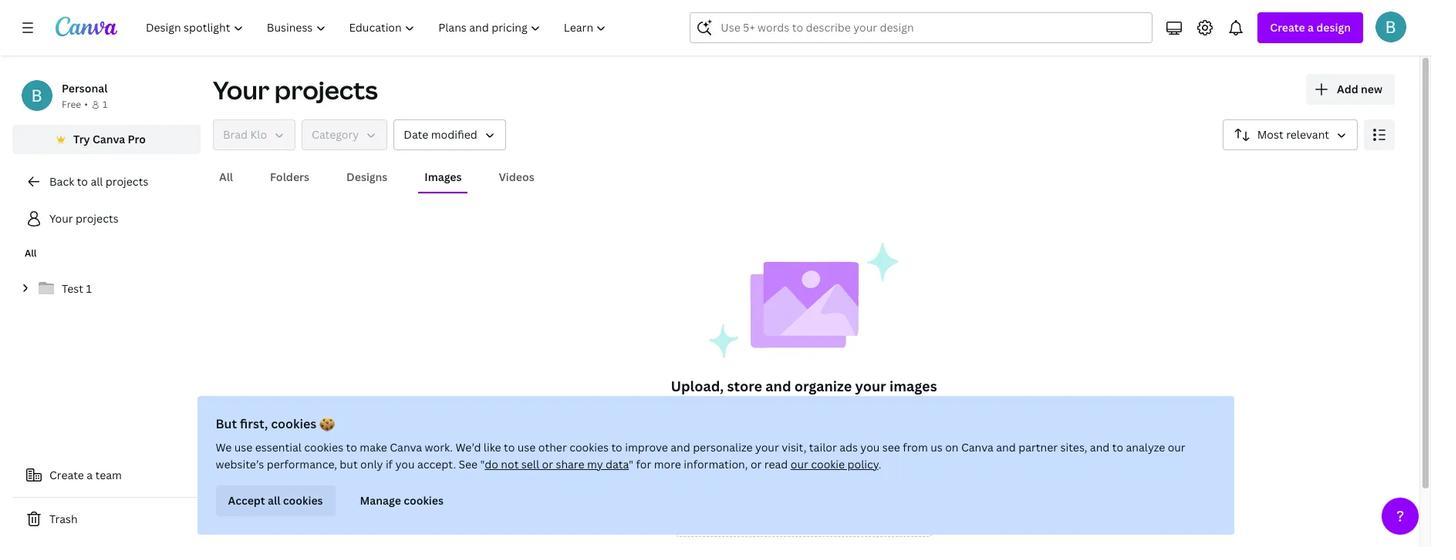 Task type: vqa. For each thing, say whether or not it's contained in the screenshot.
RESOURCES
no



Task type: describe. For each thing, give the bounding box(es) containing it.
cookies down 'accept.'
[[404, 494, 444, 509]]

try canva pro button
[[12, 125, 201, 154]]

" inside we use essential cookies to make canva work. we'd like to use other cookies to improve and personalize your visit, tailor ads you see from us on canva and partner sites, and to analyze our website's performance, but only if you accept. see "
[[480, 458, 485, 472]]

from inside we use essential cookies to make canva work. we'd like to use other cookies to improve and personalize your visit, tailor ads you see from us on canva and partner sites, and to analyze our website's performance, but only if you accept. see "
[[903, 441, 928, 455]]

your up uploading
[[855, 377, 886, 396]]

Date modified button
[[394, 120, 506, 150]]

designs
[[613, 403, 647, 416]]

relevant
[[1287, 127, 1330, 142]]

0 horizontal spatial 1
[[86, 282, 92, 296]]

create a team
[[49, 468, 122, 483]]

read
[[765, 458, 788, 472]]

only
[[360, 458, 383, 472]]

images button
[[419, 163, 468, 192]]

Category button
[[302, 120, 388, 150]]

personalize
[[693, 441, 753, 455]]

uploading
[[855, 403, 899, 416]]

create a team button
[[12, 461, 201, 492]]

and inside 'upload, store and organize your images add images to use in your designs or organize them using folders. get started by uploading from your device or importing from other apps.'
[[766, 377, 791, 396]]

sites,
[[1061, 441, 1088, 455]]

trash
[[49, 512, 78, 527]]

upload, store and organize your images add images to use in your designs or organize them using folders. get started by uploading from your device or importing from other apps.
[[496, 377, 1112, 416]]

.
[[879, 458, 882, 472]]

essential
[[255, 441, 302, 455]]

from right uploading
[[901, 403, 923, 416]]

personal
[[62, 81, 108, 96]]

data
[[606, 458, 629, 472]]

🍪
[[320, 416, 335, 433]]

website's
[[216, 458, 264, 472]]

improve
[[625, 441, 668, 455]]

policy
[[848, 458, 879, 472]]

on
[[945, 441, 959, 455]]

like
[[484, 441, 501, 455]]

create a design button
[[1258, 12, 1364, 43]]

accept
[[228, 494, 265, 509]]

share
[[556, 458, 585, 472]]

back
[[49, 174, 74, 189]]

folders.
[[752, 403, 786, 416]]

create for create a team
[[49, 468, 84, 483]]

apps.
[[1088, 403, 1112, 416]]

brad klo
[[223, 127, 267, 142]]

0 vertical spatial your
[[213, 73, 270, 106]]

and right the sites,
[[1090, 441, 1110, 455]]

to left analyze
[[1113, 441, 1124, 455]]

free •
[[62, 98, 88, 111]]

1 horizontal spatial canva
[[390, 441, 422, 455]]

or left read
[[751, 458, 762, 472]]

connect
[[795, 462, 837, 477]]

other inside 'upload, store and organize your images add images to use in your designs or organize them using folders. get started by uploading from your device or importing from other apps.'
[[1061, 403, 1086, 416]]

back to all projects link
[[12, 167, 201, 198]]

account...
[[855, 462, 907, 477]]

or right sell
[[542, 458, 553, 472]]

do not sell or share my data " for more information, or read our cookie policy .
[[485, 458, 882, 472]]

accept all cookies button
[[216, 486, 335, 517]]

2 vertical spatial projects
[[76, 211, 119, 226]]

klo
[[250, 127, 267, 142]]

and left partner
[[996, 441, 1016, 455]]

all inside 'button'
[[219, 170, 233, 184]]

for
[[636, 458, 652, 472]]

but
[[340, 458, 358, 472]]

your right in
[[590, 403, 611, 416]]

Owner button
[[213, 120, 296, 150]]

here
[[755, 462, 778, 477]]

add inside 'upload, store and organize your images add images to use in your designs or organize them using folders. get started by uploading from your device or importing from other apps.'
[[496, 403, 514, 416]]

but
[[216, 416, 237, 433]]

add inside dropdown button
[[1337, 82, 1359, 96]]

1 vertical spatial your projects
[[49, 211, 119, 226]]

to right like
[[504, 441, 515, 455]]

work.
[[425, 441, 453, 455]]

my
[[587, 458, 603, 472]]

or right designs
[[649, 403, 659, 416]]

try
[[73, 132, 90, 147]]

all inside accept all cookies button
[[268, 494, 280, 509]]

cookie
[[811, 458, 845, 472]]

to inside 'upload, store and organize your images add images to use in your designs or organize them using folders. get started by uploading from your device or importing from other apps.'
[[550, 403, 560, 416]]

most
[[1258, 127, 1284, 142]]

them
[[701, 403, 724, 416]]

your inside we use essential cookies to make canva work. we'd like to use other cookies to improve and personalize your visit, tailor ads you see from us on canva and partner sites, and to analyze our website's performance, but only if you accept. see "
[[755, 441, 779, 455]]

your projects link
[[12, 204, 201, 235]]

most relevant
[[1258, 127, 1330, 142]]

sell
[[522, 458, 539, 472]]

device
[[948, 403, 977, 416]]

our cookie policy link
[[791, 458, 879, 472]]

1 vertical spatial all
[[25, 247, 37, 260]]

designs
[[347, 170, 388, 184]]

0 horizontal spatial you
[[395, 458, 415, 472]]

get
[[788, 403, 804, 416]]

create for create a design
[[1271, 20, 1306, 35]]

create a design
[[1271, 20, 1351, 35]]

1 horizontal spatial images
[[890, 377, 937, 396]]

cookies down performance, at the left of page
[[283, 494, 323, 509]]

0 vertical spatial projects
[[275, 73, 378, 106]]

to up data
[[612, 441, 623, 455]]

an
[[840, 462, 853, 477]]

brad klo image
[[1376, 12, 1407, 42]]

manage cookies button
[[348, 486, 456, 517]]

visit,
[[782, 441, 807, 455]]

performance,
[[267, 458, 337, 472]]

free
[[62, 98, 81, 111]]

videos button
[[493, 163, 541, 192]]

more
[[654, 458, 681, 472]]

team
[[95, 468, 122, 483]]

accept.
[[417, 458, 456, 472]]

accept all cookies
[[228, 494, 323, 509]]



Task type: locate. For each thing, give the bounding box(es) containing it.
information,
[[684, 458, 748, 472]]

1 vertical spatial our
[[791, 458, 809, 472]]

0 horizontal spatial add
[[496, 403, 514, 416]]

•
[[84, 98, 88, 111]]

test 1
[[62, 282, 92, 296]]

0 horizontal spatial organize
[[661, 403, 698, 416]]

1 vertical spatial your
[[49, 211, 73, 226]]

0 vertical spatial a
[[1308, 20, 1314, 35]]

your projects down the back to all projects
[[49, 211, 119, 226]]

modified
[[431, 127, 477, 142]]

1 horizontal spatial "
[[629, 458, 634, 472]]

1 horizontal spatial your projects
[[213, 73, 378, 106]]

0 horizontal spatial create
[[49, 468, 84, 483]]

a for design
[[1308, 20, 1314, 35]]

your down back
[[49, 211, 73, 226]]

use inside 'upload, store and organize your images add images to use in your designs or organize them using folders. get started by uploading from your device or importing from other apps.'
[[562, 403, 577, 416]]

your projects
[[213, 73, 378, 106], [49, 211, 119, 226]]

partner
[[1019, 441, 1058, 455]]

0 horizontal spatial your projects
[[49, 211, 119, 226]]

create left design
[[1271, 20, 1306, 35]]

projects up category
[[275, 73, 378, 106]]

cookies up my
[[570, 441, 609, 455]]

cookies
[[271, 416, 317, 433], [304, 441, 344, 455], [570, 441, 609, 455], [283, 494, 323, 509], [404, 494, 444, 509]]

our right analyze
[[1168, 441, 1186, 455]]

see
[[883, 441, 900, 455]]

you up policy
[[861, 441, 880, 455]]

you right if on the left bottom of the page
[[395, 458, 415, 472]]

use up sell
[[518, 441, 536, 455]]

our inside we use essential cookies to make canva work. we'd like to use other cookies to improve and personalize your visit, tailor ads you see from us on canva and partner sites, and to analyze our website's performance, but only if you accept. see "
[[1168, 441, 1186, 455]]

1 horizontal spatial add
[[1337, 82, 1359, 96]]

all right back
[[91, 174, 103, 189]]

top level navigation element
[[136, 12, 620, 43]]

0 vertical spatial add
[[1337, 82, 1359, 96]]

create inside button
[[49, 468, 84, 483]]

or
[[649, 403, 659, 416], [980, 403, 989, 416], [542, 458, 553, 472], [751, 458, 762, 472], [781, 462, 792, 477]]

1 horizontal spatial 1
[[103, 98, 107, 111]]

started
[[807, 403, 839, 416]]

you
[[861, 441, 880, 455], [395, 458, 415, 472]]

pro
[[128, 132, 146, 147]]

a left design
[[1308, 20, 1314, 35]]

but first, cookies 🍪
[[216, 416, 335, 433]]

to
[[77, 174, 88, 189], [550, 403, 560, 416], [346, 441, 357, 455], [504, 441, 515, 455], [612, 441, 623, 455], [1113, 441, 1124, 455]]

not
[[501, 458, 519, 472]]

images
[[425, 170, 462, 184]]

and up folders.
[[766, 377, 791, 396]]

other up do not sell or share my data link
[[538, 441, 567, 455]]

" right see
[[480, 458, 485, 472]]

0 vertical spatial 1
[[103, 98, 107, 111]]

0 vertical spatial our
[[1168, 441, 1186, 455]]

manage cookies
[[360, 494, 444, 509]]

manage
[[360, 494, 401, 509]]

folders
[[270, 170, 310, 184]]

1 vertical spatial you
[[395, 458, 415, 472]]

organize
[[795, 377, 852, 396], [661, 403, 698, 416]]

0 vertical spatial create
[[1271, 20, 1306, 35]]

projects down the back to all projects
[[76, 211, 119, 226]]

brad
[[223, 127, 248, 142]]

other inside we use essential cookies to make canva work. we'd like to use other cookies to improve and personalize your visit, tailor ads you see from us on canva and partner sites, and to analyze our website's performance, but only if you accept. see "
[[538, 441, 567, 455]]

" left for
[[629, 458, 634, 472]]

back to all projects
[[49, 174, 148, 189]]

videos
[[499, 170, 535, 184]]

2 " from the left
[[629, 458, 634, 472]]

1 horizontal spatial our
[[1168, 441, 1186, 455]]

your
[[855, 377, 886, 396], [590, 403, 611, 416], [925, 403, 946, 416], [755, 441, 779, 455]]

1 horizontal spatial all
[[268, 494, 280, 509]]

0 horizontal spatial images
[[517, 403, 548, 416]]

0 vertical spatial images
[[890, 377, 937, 396]]

Sort by button
[[1223, 120, 1358, 150]]

projects up your projects link
[[106, 174, 148, 189]]

create inside dropdown button
[[1271, 20, 1306, 35]]

or right here
[[781, 462, 792, 477]]

projects
[[275, 73, 378, 106], [106, 174, 148, 189], [76, 211, 119, 226]]

a for team
[[87, 468, 93, 483]]

designs button
[[340, 163, 394, 192]]

1 horizontal spatial you
[[861, 441, 880, 455]]

0 vertical spatial all
[[91, 174, 103, 189]]

all
[[91, 174, 103, 189], [268, 494, 280, 509]]

store
[[727, 377, 762, 396]]

0 horizontal spatial canva
[[93, 132, 125, 147]]

a
[[1308, 20, 1314, 35], [87, 468, 93, 483]]

your left device
[[925, 403, 946, 416]]

0 vertical spatial organize
[[795, 377, 852, 396]]

None search field
[[690, 12, 1153, 43]]

date modified
[[404, 127, 477, 142]]

images up uploading
[[890, 377, 937, 396]]

0 horizontal spatial all
[[91, 174, 103, 189]]

1 vertical spatial other
[[538, 441, 567, 455]]

1 vertical spatial organize
[[661, 403, 698, 416]]

canva right "on"
[[962, 441, 994, 455]]

other left apps.
[[1061, 403, 1086, 416]]

drop files here or connect an account...
[[702, 462, 907, 477]]

1 vertical spatial all
[[268, 494, 280, 509]]

0 horizontal spatial our
[[791, 458, 809, 472]]

your up read
[[755, 441, 779, 455]]

folders button
[[264, 163, 316, 192]]

0 horizontal spatial use
[[234, 441, 253, 455]]

0 horizontal spatial a
[[87, 468, 93, 483]]

0 horizontal spatial other
[[538, 441, 567, 455]]

add new
[[1337, 82, 1383, 96]]

organize up 'started'
[[795, 377, 852, 396]]

importing
[[991, 403, 1035, 416]]

0 horizontal spatial all
[[25, 247, 37, 260]]

Search search field
[[721, 13, 1122, 42]]

we use essential cookies to make canva work. we'd like to use other cookies to improve and personalize your visit, tailor ads you see from us on canva and partner sites, and to analyze our website's performance, but only if you accept. see "
[[216, 441, 1186, 472]]

to up but
[[346, 441, 357, 455]]

to left in
[[550, 403, 560, 416]]

1 right •
[[103, 98, 107, 111]]

use up website's
[[234, 441, 253, 455]]

using
[[726, 403, 750, 416]]

create
[[1271, 20, 1306, 35], [49, 468, 84, 483]]

use left in
[[562, 403, 577, 416]]

add left new
[[1337, 82, 1359, 96]]

a inside button
[[87, 468, 93, 483]]

a inside dropdown button
[[1308, 20, 1314, 35]]

create left team
[[49, 468, 84, 483]]

canva inside button
[[93, 132, 125, 147]]

1 horizontal spatial all
[[219, 170, 233, 184]]

if
[[386, 458, 393, 472]]

0 vertical spatial your projects
[[213, 73, 378, 106]]

test
[[62, 282, 83, 296]]

1 horizontal spatial use
[[518, 441, 536, 455]]

do
[[485, 458, 498, 472]]

0 vertical spatial you
[[861, 441, 880, 455]]

1 right 'test'
[[86, 282, 92, 296]]

us
[[931, 441, 943, 455]]

make
[[360, 441, 387, 455]]

analyze
[[1126, 441, 1165, 455]]

1 horizontal spatial organize
[[795, 377, 852, 396]]

0 horizontal spatial "
[[480, 458, 485, 472]]

your up brad klo
[[213, 73, 270, 106]]

we'd
[[456, 441, 481, 455]]

0 horizontal spatial your
[[49, 211, 73, 226]]

all button
[[213, 163, 239, 192]]

trash link
[[12, 505, 201, 536]]

your projects up klo
[[213, 73, 378, 106]]

canva up if on the left bottom of the page
[[390, 441, 422, 455]]

1 " from the left
[[480, 458, 485, 472]]

1 horizontal spatial create
[[1271, 20, 1306, 35]]

or right device
[[980, 403, 989, 416]]

first,
[[240, 416, 268, 433]]

a left team
[[87, 468, 93, 483]]

your
[[213, 73, 270, 106], [49, 211, 73, 226]]

images left in
[[517, 403, 548, 416]]

"
[[480, 458, 485, 472], [629, 458, 634, 472]]

test 1 link
[[12, 273, 201, 306]]

1 vertical spatial create
[[49, 468, 84, 483]]

1 vertical spatial projects
[[106, 174, 148, 189]]

date
[[404, 127, 429, 142]]

design
[[1317, 20, 1351, 35]]

files
[[731, 462, 752, 477]]

see
[[459, 458, 478, 472]]

2 horizontal spatial use
[[562, 403, 577, 416]]

all inside back to all projects link
[[91, 174, 103, 189]]

cookies down 🍪
[[304, 441, 344, 455]]

add new button
[[1307, 74, 1395, 105]]

images
[[890, 377, 937, 396], [517, 403, 548, 416]]

from right importing
[[1037, 403, 1059, 416]]

canva right try
[[93, 132, 125, 147]]

cookies up essential
[[271, 416, 317, 433]]

do not sell or share my data link
[[485, 458, 629, 472]]

organize down upload, at the bottom
[[661, 403, 698, 416]]

and up "do not sell or share my data " for more information, or read our cookie policy ."
[[671, 441, 690, 455]]

ads
[[840, 441, 858, 455]]

to right back
[[77, 174, 88, 189]]

drop
[[702, 462, 728, 477]]

we
[[216, 441, 232, 455]]

in
[[580, 403, 588, 416]]

1 vertical spatial a
[[87, 468, 93, 483]]

1 horizontal spatial your
[[213, 73, 270, 106]]

1 vertical spatial add
[[496, 403, 514, 416]]

add up like
[[496, 403, 514, 416]]

2 horizontal spatial canva
[[962, 441, 994, 455]]

1 horizontal spatial a
[[1308, 20, 1314, 35]]

1
[[103, 98, 107, 111], [86, 282, 92, 296]]

1 horizontal spatial other
[[1061, 403, 1086, 416]]

1 vertical spatial 1
[[86, 282, 92, 296]]

but first, cookies 🍪 dialog
[[197, 397, 1234, 536]]

from left us
[[903, 441, 928, 455]]

canva
[[93, 132, 125, 147], [390, 441, 422, 455], [962, 441, 994, 455]]

0 vertical spatial all
[[219, 170, 233, 184]]

all right accept
[[268, 494, 280, 509]]

our down visit,
[[791, 458, 809, 472]]

0 vertical spatial other
[[1061, 403, 1086, 416]]

1 vertical spatial images
[[517, 403, 548, 416]]

new
[[1361, 82, 1383, 96]]



